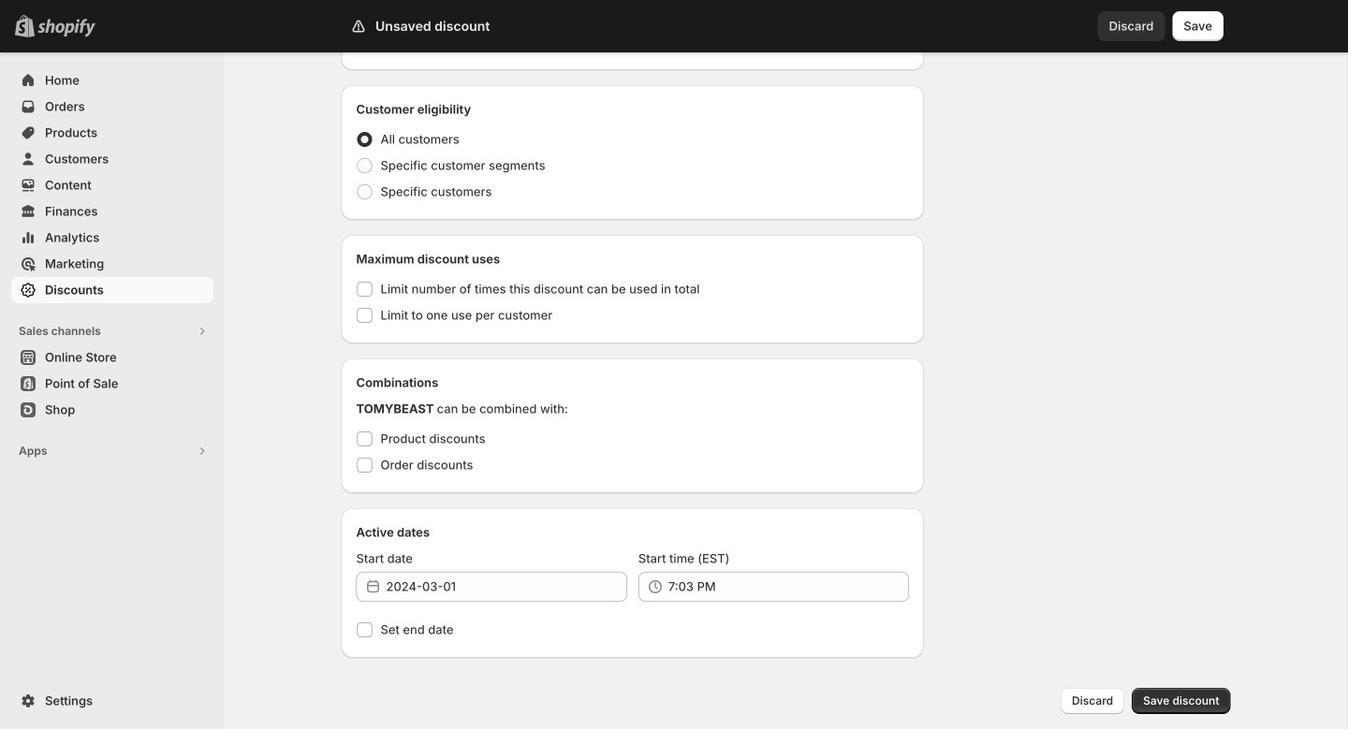 Task type: describe. For each thing, give the bounding box(es) containing it.
shopify image
[[37, 18, 96, 37]]

YYYY-MM-DD text field
[[386, 572, 627, 602]]



Task type: vqa. For each thing, say whether or not it's contained in the screenshot.
Enter time text box
yes



Task type: locate. For each thing, give the bounding box(es) containing it.
Enter time text field
[[669, 572, 910, 602]]



